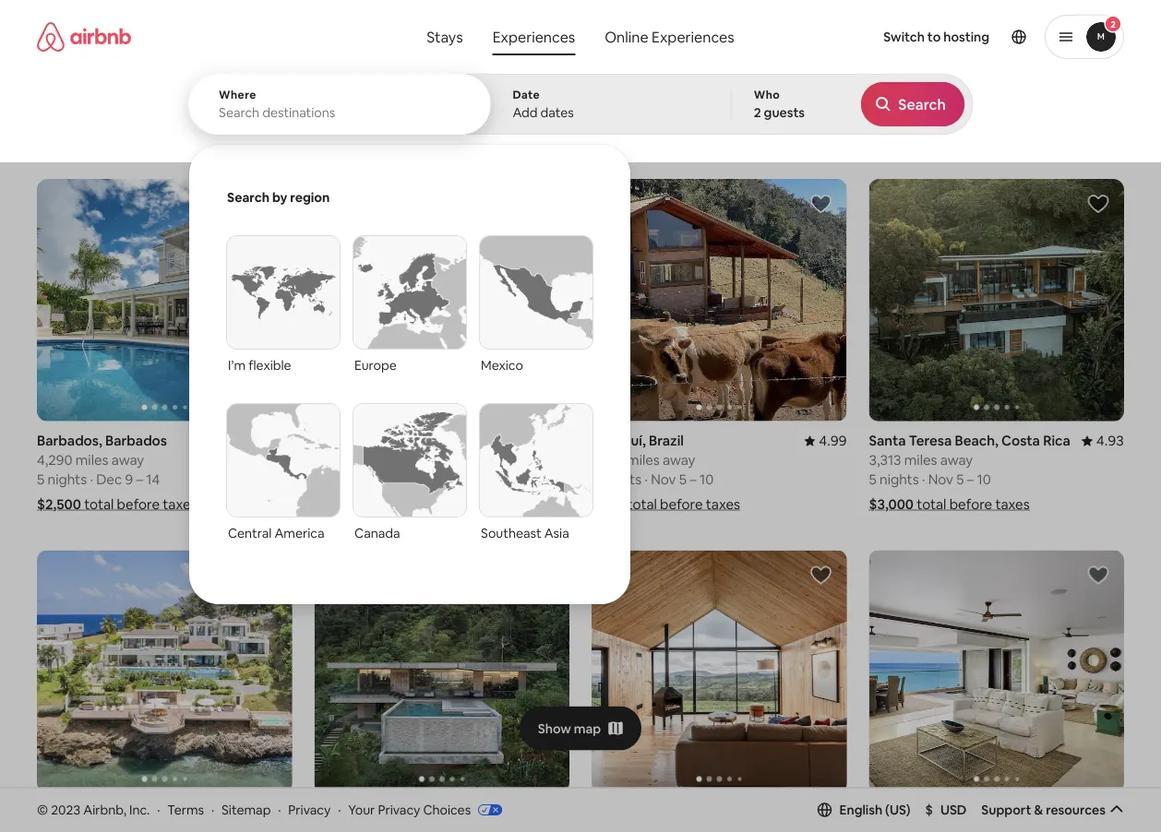Task type: describe. For each thing, give the bounding box(es) containing it.
tropical
[[279, 137, 321, 151]]

9 inside barbados, barbados 4,290 miles away 5 nights · dec 9 – 14 $2,500 total before taxes
[[125, 471, 133, 489]]

· inside barbados, barbados 4,290 miles away 5 nights · dec 9 – 14 $2,500 total before taxes
[[90, 471, 93, 489]]

before inside cul-de-sac, st. martin 3,895 miles away 7 nights · dec 2 – 9 $7,000 total before taxes
[[393, 496, 436, 514]]

inc.
[[129, 802, 150, 819]]

beachfront
[[186, 137, 244, 151]]

rica for santa teresa beach, costa rica 3,313 miles away 5 nights · nov 5 – 10 $3,000 total before taxes
[[1044, 432, 1071, 450]]

sitemap
[[222, 802, 271, 819]]

1 horizontal spatial 5.0 out of 5 average rating image
[[535, 432, 570, 450]]

online experiences link
[[590, 18, 749, 55]]

© 2023 airbnb, inc. ·
[[37, 802, 160, 819]]

support & resources button
[[982, 802, 1125, 819]]

osa
[[355, 804, 381, 822]]

add to wishlist: santa teresa beach, costa rica image
[[1088, 193, 1110, 215]]

search
[[227, 189, 270, 206]]

taxes inside button
[[1040, 121, 1068, 135]]

group for el limón, dominican republic
[[37, 551, 292, 794]]

rooms
[[363, 137, 399, 151]]

2 inside cul-de-sac, st. martin 3,895 miles away 7 nights · dec 2 – 9 $7,000 total before taxes
[[402, 471, 410, 489]]

flexible
[[249, 357, 291, 374]]

experiences tab panel
[[188, 74, 973, 605]]

10 inside cambuí, brazil 6,710 miles away 5 nights · nov 5 – 10 $948 total before taxes
[[700, 471, 714, 489]]

date
[[513, 88, 540, 102]]

i'm
[[228, 357, 246, 374]]

mexico
[[481, 357, 523, 374]]

miles inside cambuí, brazil 6,710 miles away 5 nights · nov 5 – 10 $948 total before taxes
[[627, 452, 660, 470]]

display
[[935, 121, 973, 135]]

st. james, barbados
[[869, 804, 1001, 822]]

5 5 from the left
[[957, 471, 964, 489]]

before inside display total before taxes button
[[1002, 121, 1038, 135]]

group for santa teresa beach, costa rica
[[869, 179, 1125, 422]]

stays button
[[412, 18, 478, 55]]

online
[[605, 27, 649, 46]]

nights inside barbados, barbados 4,290 miles away 5 nights · dec 9 – 14 $2,500 total before taxes
[[48, 471, 87, 489]]

to
[[928, 29, 941, 45]]

display total before taxes switch
[[1076, 117, 1109, 139]]

your privacy choices
[[348, 802, 471, 819]]

experiences inside button
[[493, 27, 575, 46]]

privacy inside "link"
[[378, 802, 420, 819]]

10 inside santa teresa beach, costa rica 3,313 miles away 5 nights · nov 5 – 10 $3,000 total before taxes
[[977, 471, 992, 489]]

choices
[[423, 802, 471, 819]]

martin
[[413, 432, 456, 450]]

de-
[[341, 432, 363, 450]]

southeast asia
[[481, 525, 569, 542]]

1 horizontal spatial 5.0
[[550, 432, 570, 450]]

total inside cambuí, brazil 6,710 miles away 5 nights · nov 5 – 10 $948 total before taxes
[[628, 496, 657, 514]]

group for cambuí, brazil
[[592, 179, 847, 422]]

3 5 from the left
[[679, 471, 687, 489]]

region
[[290, 189, 330, 206]]

– inside cul-de-sac, st. martin 3,895 miles away 7 nights · dec 2 – 9 $7,000 total before taxes
[[413, 471, 420, 489]]

canada
[[355, 525, 400, 542]]

switch to hosting link
[[873, 18, 1001, 56]]

cabins
[[444, 137, 480, 151]]

group for cul-de-sac, st. martin
[[314, 179, 570, 422]]

i'm flexible
[[228, 357, 291, 374]]

– inside cambuí, brazil 6,710 miles away 5 nights · nov 5 – 10 $948 total before taxes
[[690, 471, 697, 489]]

total inside cul-de-sac, st. martin 3,895 miles away 7 nights · dec 2 – 9 $7,000 total before taxes
[[360, 496, 390, 514]]

support
[[982, 802, 1032, 819]]

&
[[1035, 802, 1044, 819]]

1 horizontal spatial barbados
[[939, 804, 1001, 822]]

date add dates
[[513, 88, 574, 121]]

$ usd
[[926, 802, 967, 819]]

el
[[37, 804, 48, 822]]

dates
[[541, 104, 574, 121]]

by
[[272, 189, 288, 206]]

uvita,
[[314, 804, 352, 822]]

$
[[926, 802, 933, 819]]

barbados inside barbados, barbados 4,290 miles away 5 nights · dec 9 – 14 $2,500 total before taxes
[[105, 432, 167, 450]]

brazil
[[649, 432, 684, 450]]

$7,000
[[314, 496, 357, 514]]

1 vertical spatial 5.0 out of 5 average rating image
[[258, 804, 292, 822]]

cambuí, brazil 6,710 miles away 5 nights · nov 5 – 10 $948 total before taxes
[[592, 432, 741, 514]]

the-
[[728, 136, 749, 151]]

away inside cambuí, brazil 6,710 miles away 5 nights · nov 5 – 10 $948 total before taxes
[[663, 452, 696, 470]]

uvita, osa , costa rica
[[314, 804, 459, 822]]

add to wishlist: st. james, barbados image
[[1088, 565, 1110, 587]]

3,895
[[314, 452, 349, 470]]

el limón, dominican republic
[[37, 804, 227, 822]]

4.9
[[828, 804, 847, 822]]

teresa
[[909, 432, 952, 450]]

miles inside cul-de-sac, st. martin 3,895 miles away 7 nights · dec 2 – 9 $7,000 total before taxes
[[352, 452, 385, 470]]

nights inside cul-de-sac, st. martin 3,895 miles away 7 nights · dec 2 – 9 $7,000 total before taxes
[[325, 471, 364, 489]]

hosting
[[944, 29, 990, 45]]

4.9 out of 5 average rating image
[[813, 804, 847, 822]]

7
[[314, 471, 322, 489]]

taxes inside barbados, barbados 4,290 miles away 5 nights · dec 9 – 14 $2,500 total before taxes
[[163, 496, 197, 514]]

2 button
[[1045, 15, 1125, 59]]

$948
[[592, 496, 625, 514]]

stays
[[427, 27, 463, 46]]

experiences button
[[478, 18, 590, 55]]

nights inside santa teresa beach, costa rica 3,313 miles away 5 nights · nov 5 – 10 $3,000 total before taxes
[[880, 471, 919, 489]]

english (us) button
[[818, 802, 911, 819]]

who
[[754, 88, 781, 102]]

· left your
[[338, 802, 341, 819]]

add to wishlist: la calera, colombia image
[[810, 565, 832, 587]]

$3,000
[[869, 496, 914, 514]]

guests
[[764, 104, 805, 121]]

sitemap link
[[222, 802, 271, 819]]

,
[[384, 804, 387, 822]]

barbados,
[[37, 432, 102, 450]]

map
[[574, 721, 601, 737]]

privacy link
[[288, 802, 331, 819]]

4.99
[[819, 432, 847, 450]]

where
[[219, 88, 256, 102]]

display total before taxes button
[[919, 106, 1125, 151]]

miles inside santa teresa beach, costa rica 3,313 miles away 5 nights · nov 5 – 10 $3,000 total before taxes
[[905, 452, 938, 470]]

away inside cul-de-sac, st. martin 3,895 miles away 7 nights · dec 2 – 9 $7,000 total before taxes
[[388, 452, 421, 470]]

4,290
[[37, 452, 73, 470]]

· inside santa teresa beach, costa rica 3,313 miles away 5 nights · nov 5 – 10 $3,000 total before taxes
[[922, 471, 926, 489]]

central america
[[228, 525, 325, 542]]

asia
[[545, 525, 569, 542]]



Task type: locate. For each thing, give the bounding box(es) containing it.
14
[[146, 471, 160, 489]]

st. left james,
[[869, 804, 887, 822]]

· down teresa
[[922, 471, 926, 489]]

1 horizontal spatial costa
[[1002, 432, 1041, 450]]

0 horizontal spatial dec
[[96, 471, 122, 489]]

1 horizontal spatial 9
[[423, 471, 431, 489]]

4.93
[[1097, 432, 1125, 450]]

santa
[[869, 432, 906, 450]]

9 down martin at left bottom
[[423, 471, 431, 489]]

5.0 out of 5 average rating image
[[535, 432, 570, 450], [258, 804, 292, 822]]

costa
[[1002, 432, 1041, 450], [390, 804, 429, 822]]

st. right sac, at the bottom of page
[[393, 432, 410, 450]]

3 – from the left
[[690, 471, 697, 489]]

rica left the 4.93 out of 5 average rating icon on the bottom
[[1044, 432, 1071, 450]]

· inside cambuí, brazil 6,710 miles away 5 nights · nov 5 – 10 $948 total before taxes
[[645, 471, 648, 489]]

miles inside barbados, barbados 4,290 miles away 5 nights · dec 9 – 14 $2,500 total before taxes
[[76, 452, 108, 470]]

dec down sac, at the bottom of page
[[374, 471, 399, 489]]

5 down '6,710'
[[592, 471, 600, 489]]

1 miles from the left
[[76, 452, 108, 470]]

your
[[348, 802, 375, 819]]

st.
[[393, 432, 410, 450], [869, 804, 887, 822]]

costa for beach,
[[1002, 432, 1041, 450]]

total
[[975, 121, 1000, 135], [84, 496, 114, 514], [360, 496, 390, 514], [628, 496, 657, 514], [917, 496, 947, 514]]

english (us)
[[840, 802, 911, 819]]

add to wishlist: barbados, barbados image
[[255, 193, 277, 215]]

nov inside santa teresa beach, costa rica 3,313 miles away 5 nights · nov 5 – 10 $3,000 total before taxes
[[929, 471, 954, 489]]

add
[[513, 104, 538, 121]]

resources
[[1046, 802, 1106, 819]]

©
[[37, 802, 48, 819]]

9
[[125, 471, 133, 489], [423, 471, 431, 489]]

total up canada
[[360, 496, 390, 514]]

before inside barbados, barbados 4,290 miles away 5 nights · dec 9 – 14 $2,500 total before taxes
[[117, 496, 160, 514]]

away inside barbados, barbados 4,290 miles away 5 nights · dec 9 – 14 $2,500 total before taxes
[[112, 452, 144, 470]]

4 away from the left
[[941, 452, 973, 470]]

1 experiences from the left
[[493, 27, 575, 46]]

away down brazil
[[663, 452, 696, 470]]

2 vertical spatial 2
[[402, 471, 410, 489]]

santa teresa beach, costa rica 3,313 miles away 5 nights · nov 5 – 10 $3,000 total before taxes
[[869, 432, 1071, 514]]

miles
[[76, 452, 108, 470], [352, 452, 385, 470], [627, 452, 660, 470], [905, 452, 938, 470]]

3 nights from the left
[[603, 471, 642, 489]]

experiences right online
[[652, 27, 735, 46]]

2 experiences from the left
[[652, 27, 735, 46]]

before inside santa teresa beach, costa rica 3,313 miles away 5 nights · nov 5 – 10 $3,000 total before taxes
[[950, 496, 993, 514]]

nov inside cambuí, brazil 6,710 miles away 5 nights · nov 5 – 10 $948 total before taxes
[[651, 471, 676, 489]]

1 horizontal spatial 10
[[977, 471, 992, 489]]

4.93 out of 5 average rating image
[[1082, 432, 1125, 450]]

switch to hosting
[[884, 29, 990, 45]]

4.99 out of 5 average rating image
[[805, 432, 847, 450]]

1 nights from the left
[[48, 471, 87, 489]]

nights down 4,290
[[48, 471, 87, 489]]

· down cambuí,
[[645, 471, 648, 489]]

1 horizontal spatial privacy
[[378, 802, 420, 819]]

before inside cambuí, brazil 6,710 miles away 5 nights · nov 5 – 10 $948 total before taxes
[[660, 496, 703, 514]]

profile element
[[766, 0, 1125, 74]]

usd
[[941, 802, 967, 819]]

2 horizontal spatial 2
[[1111, 18, 1116, 30]]

1 10 from the left
[[700, 471, 714, 489]]

0 vertical spatial st.
[[393, 432, 410, 450]]

1 horizontal spatial dec
[[374, 471, 399, 489]]

5 inside barbados, barbados 4,290 miles away 5 nights · dec 9 – 14 $2,500 total before taxes
[[37, 471, 45, 489]]

america
[[275, 525, 325, 542]]

costa inside santa teresa beach, costa rica 3,313 miles away 5 nights · nov 5 – 10 $3,000 total before taxes
[[1002, 432, 1041, 450]]

away inside santa teresa beach, costa rica 3,313 miles away 5 nights · nov 5 – 10 $3,000 total before taxes
[[941, 452, 973, 470]]

nights down "3,313"
[[880, 471, 919, 489]]

costa right beach,
[[1002, 432, 1041, 450]]

terms
[[167, 802, 204, 819]]

2 away from the left
[[388, 452, 421, 470]]

3,313
[[869, 452, 902, 470]]

· right terms
[[211, 802, 214, 819]]

0 horizontal spatial privacy
[[288, 802, 331, 819]]

5.0 right sitemap
[[273, 804, 292, 822]]

9 inside cul-de-sac, st. martin 3,895 miles away 7 nights · dec 2 – 9 $7,000 total before taxes
[[423, 471, 431, 489]]

0 horizontal spatial nov
[[651, 471, 676, 489]]

nights down the 3,895
[[325, 471, 364, 489]]

0 vertical spatial rica
[[1044, 432, 1071, 450]]

taxes inside cambuí, brazil 6,710 miles away 5 nights · nov 5 – 10 $948 total before taxes
[[706, 496, 741, 514]]

miles down barbados,
[[76, 452, 108, 470]]

0 horizontal spatial 10
[[700, 471, 714, 489]]

total right $948
[[628, 496, 657, 514]]

costa right ,
[[390, 804, 429, 822]]

5 down 4,290
[[37, 471, 45, 489]]

english
[[840, 802, 883, 819]]

europe
[[355, 357, 397, 374]]

away down sac, at the bottom of page
[[388, 452, 421, 470]]

rica right ,
[[432, 804, 459, 822]]

· left privacy link
[[278, 802, 281, 819]]

2 9 from the left
[[423, 471, 431, 489]]

group for uvita, osa , costa rica
[[314, 551, 570, 794]]

1 horizontal spatial 2
[[754, 104, 761, 121]]

mansions
[[519, 137, 568, 151]]

· down barbados,
[[90, 471, 93, 489]]

1 vertical spatial 2
[[754, 104, 761, 121]]

0 horizontal spatial costa
[[390, 804, 429, 822]]

·
[[90, 471, 93, 489], [367, 471, 371, 489], [645, 471, 648, 489], [922, 471, 926, 489], [157, 802, 160, 819], [211, 802, 214, 819], [278, 802, 281, 819], [338, 802, 341, 819]]

search by region
[[227, 189, 330, 206]]

miles down teresa
[[905, 452, 938, 470]]

1 nov from the left
[[651, 471, 676, 489]]

total inside display total before taxes button
[[975, 121, 1000, 135]]

· right inc.
[[157, 802, 160, 819]]

taxes inside santa teresa beach, costa rica 3,313 miles away 5 nights · nov 5 – 10 $3,000 total before taxes
[[996, 496, 1030, 514]]

before up canada
[[393, 496, 436, 514]]

1 vertical spatial st.
[[869, 804, 887, 822]]

who 2 guests
[[754, 88, 805, 121]]

nov down teresa
[[929, 471, 954, 489]]

$2,500
[[37, 496, 81, 514]]

total inside barbados, barbados 4,290 miles away 5 nights · dec 9 – 14 $2,500 total before taxes
[[84, 496, 114, 514]]

1 horizontal spatial experiences
[[652, 27, 735, 46]]

1 horizontal spatial rica
[[1044, 432, 1071, 450]]

2 privacy from the left
[[378, 802, 420, 819]]

miles down sac, at the bottom of page
[[352, 452, 385, 470]]

add to wishlist: cambuí, brazil image
[[810, 193, 832, 215]]

4 5 from the left
[[869, 471, 877, 489]]

dec inside cul-de-sac, st. martin 3,895 miles away 7 nights · dec 2 – 9 $7,000 total before taxes
[[374, 471, 399, 489]]

nov down brazil
[[651, 471, 676, 489]]

terms · sitemap · privacy ·
[[167, 802, 341, 819]]

5.0
[[550, 432, 570, 450], [273, 804, 292, 822]]

views
[[648, 136, 677, 151]]

taxes inside cul-de-sac, st. martin 3,895 miles away 7 nights · dec 2 – 9 $7,000 total before taxes
[[439, 496, 473, 514]]

total right $2,500
[[84, 496, 114, 514]]

2 10 from the left
[[977, 471, 992, 489]]

barbados, barbados 4,290 miles away 5 nights · dec 9 – 14 $2,500 total before taxes
[[37, 432, 197, 514]]

airbnb,
[[83, 802, 126, 819]]

central
[[228, 525, 272, 542]]

total inside santa teresa beach, costa rica 3,313 miles away 5 nights · nov 5 – 10 $3,000 total before taxes
[[917, 496, 947, 514]]

0 vertical spatial 5.0 out of 5 average rating image
[[535, 432, 570, 450]]

5.0 out of 5 average rating image left uvita,
[[258, 804, 292, 822]]

group for st. james, barbados
[[869, 551, 1125, 794]]

5
[[37, 471, 45, 489], [592, 471, 600, 489], [679, 471, 687, 489], [869, 471, 877, 489], [957, 471, 964, 489]]

3 miles from the left
[[627, 452, 660, 470]]

barbados right $
[[939, 804, 1001, 822]]

none search field containing stays
[[188, 0, 973, 605]]

· down sac, at the bottom of page
[[367, 471, 371, 489]]

online experiences
[[605, 27, 735, 46]]

away
[[112, 452, 144, 470], [388, 452, 421, 470], [663, 452, 696, 470], [941, 452, 973, 470]]

nights down '6,710'
[[603, 471, 642, 489]]

4 – from the left
[[967, 471, 974, 489]]

southeast
[[481, 525, 542, 542]]

None search field
[[188, 0, 973, 605]]

1 vertical spatial 5.0
[[273, 804, 292, 822]]

what can we help you find? tab list
[[412, 18, 590, 55]]

1 horizontal spatial st.
[[869, 804, 887, 822]]

display total before taxes
[[935, 121, 1068, 135]]

2 inside who 2 guests
[[754, 104, 761, 121]]

barbados up '14'
[[105, 432, 167, 450]]

0 vertical spatial costa
[[1002, 432, 1041, 450]]

grid
[[749, 136, 770, 151]]

1 privacy from the left
[[288, 802, 331, 819]]

5.0 out of 5 average rating image left cambuí,
[[535, 432, 570, 450]]

2 nights from the left
[[325, 471, 364, 489]]

– inside barbados, barbados 4,290 miles away 5 nights · dec 9 – 14 $2,500 total before taxes
[[136, 471, 143, 489]]

st. inside cul-de-sac, st. martin 3,895 miles away 7 nights · dec 2 – 9 $7,000 total before taxes
[[393, 432, 410, 450]]

cambuí,
[[592, 432, 646, 450]]

total right the $3,000
[[917, 496, 947, 514]]

9 left '14'
[[125, 471, 133, 489]]

show map button
[[520, 707, 642, 751]]

before down beach,
[[950, 496, 993, 514]]

6,710
[[592, 452, 624, 470]]

5 down brazil
[[679, 471, 687, 489]]

terms link
[[167, 802, 204, 819]]

0 vertical spatial barbados
[[105, 432, 167, 450]]

nights inside cambuí, brazil 6,710 miles away 5 nights · nov 5 – 10 $948 total before taxes
[[603, 471, 642, 489]]

away right 4,290
[[112, 452, 144, 470]]

group containing amazing views
[[37, 92, 808, 164]]

5.0 left cambuí,
[[550, 432, 570, 450]]

– inside santa teresa beach, costa rica 3,313 miles away 5 nights · nov 5 – 10 $3,000 total before taxes
[[967, 471, 974, 489]]

before down brazil
[[660, 496, 703, 514]]

before right display
[[1002, 121, 1038, 135]]

3 away from the left
[[663, 452, 696, 470]]

limón,
[[51, 804, 95, 822]]

show
[[538, 721, 571, 737]]

cul-de-sac, st. martin 3,895 miles away 7 nights · dec 2 – 9 $7,000 total before taxes
[[314, 432, 473, 514]]

0 vertical spatial 5.0
[[550, 432, 570, 450]]

0 horizontal spatial experiences
[[493, 27, 575, 46]]

1 – from the left
[[136, 471, 143, 489]]

4 miles from the left
[[905, 452, 938, 470]]

off-
[[707, 136, 728, 151]]

experiences up date
[[493, 27, 575, 46]]

2 miles from the left
[[352, 452, 385, 470]]

your privacy choices link
[[348, 802, 502, 820]]

4 nights from the left
[[880, 471, 919, 489]]

Where field
[[219, 104, 460, 121]]

dec left '14'
[[96, 471, 122, 489]]

0 horizontal spatial barbados
[[105, 432, 167, 450]]

0 horizontal spatial 9
[[125, 471, 133, 489]]

total right display
[[975, 121, 1000, 135]]

0 horizontal spatial rica
[[432, 804, 459, 822]]

republic
[[170, 804, 227, 822]]

2023
[[51, 802, 80, 819]]

1 vertical spatial barbados
[[939, 804, 1001, 822]]

0 horizontal spatial 5.0
[[273, 804, 292, 822]]

miles down brazil
[[627, 452, 660, 470]]

1 9 from the left
[[125, 471, 133, 489]]

1 horizontal spatial nov
[[929, 471, 954, 489]]

1 vertical spatial rica
[[432, 804, 459, 822]]

dec
[[96, 471, 122, 489], [374, 471, 399, 489]]

barbados
[[105, 432, 167, 450], [939, 804, 1001, 822]]

0 vertical spatial 2
[[1111, 18, 1116, 30]]

1 vertical spatial costa
[[390, 804, 429, 822]]

0 horizontal spatial st.
[[393, 432, 410, 450]]

1 5 from the left
[[37, 471, 45, 489]]

2 inside dropdown button
[[1111, 18, 1116, 30]]

rica for uvita, osa , costa rica
[[432, 804, 459, 822]]

2 – from the left
[[413, 471, 420, 489]]

switch
[[884, 29, 925, 45]]

before down '14'
[[117, 496, 160, 514]]

· inside cul-de-sac, st. martin 3,895 miles away 7 nights · dec 2 – 9 $7,000 total before taxes
[[367, 471, 371, 489]]

1 away from the left
[[112, 452, 144, 470]]

0 horizontal spatial 2
[[402, 471, 410, 489]]

costa for ,
[[390, 804, 429, 822]]

off-the-grid
[[707, 136, 770, 151]]

2 5 from the left
[[592, 471, 600, 489]]

nov
[[651, 471, 676, 489], [929, 471, 954, 489]]

amazing
[[599, 136, 645, 151]]

cul-
[[314, 432, 341, 450]]

beach,
[[955, 432, 999, 450]]

5 down beach,
[[957, 471, 964, 489]]

2 dec from the left
[[374, 471, 399, 489]]

2 nov from the left
[[929, 471, 954, 489]]

dec inside barbados, barbados 4,290 miles away 5 nights · dec 9 – 14 $2,500 total before taxes
[[96, 471, 122, 489]]

dominican
[[98, 804, 167, 822]]

group
[[37, 92, 808, 164], [37, 179, 292, 422], [314, 179, 570, 422], [592, 179, 847, 422], [869, 179, 1125, 422], [37, 551, 292, 794], [314, 551, 570, 794], [592, 551, 847, 794], [869, 551, 1125, 794]]

1 dec from the left
[[96, 471, 122, 489]]

rica
[[1044, 432, 1071, 450], [432, 804, 459, 822]]

0 horizontal spatial 5.0 out of 5 average rating image
[[258, 804, 292, 822]]

group for barbados, barbados
[[37, 179, 292, 422]]

5 down "3,313"
[[869, 471, 877, 489]]

away down beach,
[[941, 452, 973, 470]]

show map
[[538, 721, 601, 737]]

taxes
[[1040, 121, 1068, 135], [163, 496, 197, 514], [439, 496, 473, 514], [706, 496, 741, 514], [996, 496, 1030, 514]]

sac,
[[363, 432, 390, 450]]

rica inside santa teresa beach, costa rica 3,313 miles away 5 nights · nov 5 – 10 $3,000 total before taxes
[[1044, 432, 1071, 450]]

(us)
[[886, 802, 911, 819]]



Task type: vqa. For each thing, say whether or not it's contained in the screenshot.
the Dec
yes



